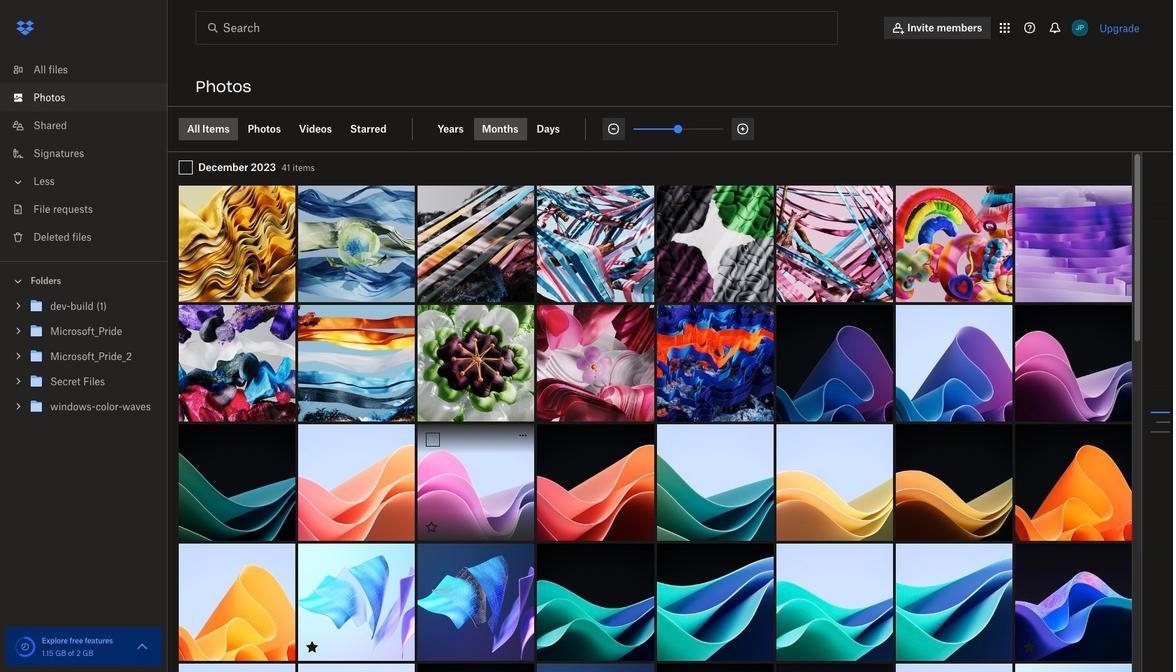 Task type: vqa. For each thing, say whether or not it's contained in the screenshot.
MARKUPS
no



Task type: describe. For each thing, give the bounding box(es) containing it.
image - transmasculine_4k.png 12/5/2023, 2:23:06 pm image
[[537, 186, 654, 302]]

image - 06-yellow_lm-4k.png 12/5/2023, 2:20:00 pm image
[[776, 425, 893, 541]]

image - 02-wave_lm-4k.png 12/5/2023, 2:19:05 pm image
[[298, 664, 415, 672]]

image - 08-green_blue_lm-4k.png 12/5/2023, 2:19:23 pm image
[[776, 544, 893, 661]]

image - 02-wave_dm-4k.png 12/5/2023, 2:19:13 pm image
[[1015, 544, 1132, 661]]

image - 03-blue_purple_lm-4k.png 12/5/2023, 2:20:22 pm image
[[896, 305, 1012, 422]]

image - 06-blue_purple_lm-4k.png 12/5/2023, 2:18:39 pm image
[[896, 664, 1012, 672]]

image - transneutral_4k.png 12/5/2023, 2:23:34 pm image
[[179, 186, 295, 302]]

image - greenblue.png 12/5/2023, 2:23:30 pm image
[[298, 186, 415, 302]]

image - 03-devhome_lm-4k.png 12/5/2023, 2:19:43 pm image
[[298, 544, 415, 661]]

image - 05-orange_dm-4k.png 12/5/2023, 2:19:50 pm image
[[1015, 425, 1132, 541]]

image - sapphic_4k.png 12/5/2023, 2:21:12 pm image
[[537, 305, 654, 422]]

image - multisexual_4k.png 12/5/2023, 2:22:11 pm image
[[179, 305, 295, 422]]

image - 04-layers_dm-4k.png 12/5/2023, 2:18:57 pm image
[[537, 664, 654, 672]]

image - 04-pink_orange_dm-4k.png 12/5/2023, 2:20:04 pm image
[[537, 425, 654, 541]]

image - 06-blue_purple_dm-4k.png 12/5/2023, 2:18:47 pm image
[[657, 664, 773, 672]]

image - 05-blue_green_lm-4k.png 12/5/2023, 2:19:10 pm image
[[179, 664, 295, 672]]



Task type: locate. For each thing, give the bounding box(es) containing it.
group
[[0, 291, 168, 430]]

1 tab list from the left
[[179, 118, 412, 140]]

image - 04-pink_orange_lm-4k.png 12/5/2023, 2:20:14 pm image
[[298, 425, 415, 541]]

image - aromanticasexual_4k.png 12/5/2023, 2:21:57 pm image
[[298, 305, 415, 422]]

tab list
[[179, 118, 412, 140], [429, 118, 586, 140]]

image - 01-purple_dm-4k.png 12/5/2023, 2:20:21 pm image
[[1015, 305, 1132, 422]]

0 horizontal spatial tab list
[[179, 118, 412, 140]]

list item
[[0, 84, 168, 112]]

image - 06-yellow_dm-4k.png 12/5/2023, 2:19:53 pm image
[[896, 425, 1012, 541]]

image - 01-purple_lm-4k.png 12/5/2023, 2:20:08 pm image
[[418, 425, 534, 541]]

image - 02-green_blue_dm-4k.png 12/5/2023, 2:20:17 pm image
[[179, 425, 295, 541]]

image - 03-devhome_dm-4k.png 12/5/2023, 2:19:35 pm image
[[418, 544, 534, 661]]

image - demifluidnew_4k.png 12/5/2023, 2:23:22 pm image
[[418, 186, 534, 302]]

image - aspec_4k.png 12/5/2023, 2:22:55 pm image
[[657, 186, 773, 302]]

less image
[[11, 175, 25, 189]]

list
[[0, 47, 168, 261]]

image - 04-layers_lm-4k.png 12/5/2023, 2:18:36 pm image
[[1015, 664, 1132, 672]]

image - pridewallpaper.png 12/5/2023, 2:22:29 pm image
[[896, 186, 1012, 302]]

image - 08-green_blue_dm-4k.png 12/5/2023, 2:19:30 pm image
[[537, 544, 654, 661]]

image - transfeminine_4k.png 12/5/2023, 2:22:40 pm image
[[776, 186, 893, 302]]

image - multigender_4k.png 12/5/2023, 2:20:59 pm image
[[657, 305, 773, 422]]

image - 05-blue_green_dm-4k.png 12/5/2023, 2:19:00 pm image
[[418, 664, 534, 672]]

image - androgynous new 4k.png 12/5/2023, 2:22:18 pm image
[[1015, 186, 1132, 302]]

Photo Zoom Slider range field
[[633, 128, 723, 130]]

image - 07-green_blue_lm-4k.png 12/5/2023, 2:19:16 pm image
[[896, 544, 1012, 661]]

Search text field
[[223, 20, 809, 36]]

image - 07-green_blue_dm-4k.png 12/5/2023, 2:19:26 pm image
[[657, 544, 773, 661]]

image - 05-orange_lm-4k.png 12/5/2023, 2:19:45 pm image
[[179, 544, 295, 661]]

image - 03-blue_purple_dm-4k.png 12/5/2023, 2:20:29 pm image
[[776, 305, 893, 422]]

dropbox image
[[11, 14, 39, 42]]

1 horizontal spatial tab list
[[429, 118, 586, 140]]

image - diamoric_4k.png 12/5/2023, 2:21:27 pm image
[[418, 305, 534, 422]]

image - 02-green_blue_lm-4k.png 12/5/2023, 2:20:03 pm image
[[657, 425, 773, 541]]

quota usage progress bar
[[14, 636, 36, 659]]

image - 01-wave_dm-4k.png 12/5/2023, 2:18:45 pm image
[[776, 664, 893, 672]]

2 tab list from the left
[[429, 118, 586, 140]]



